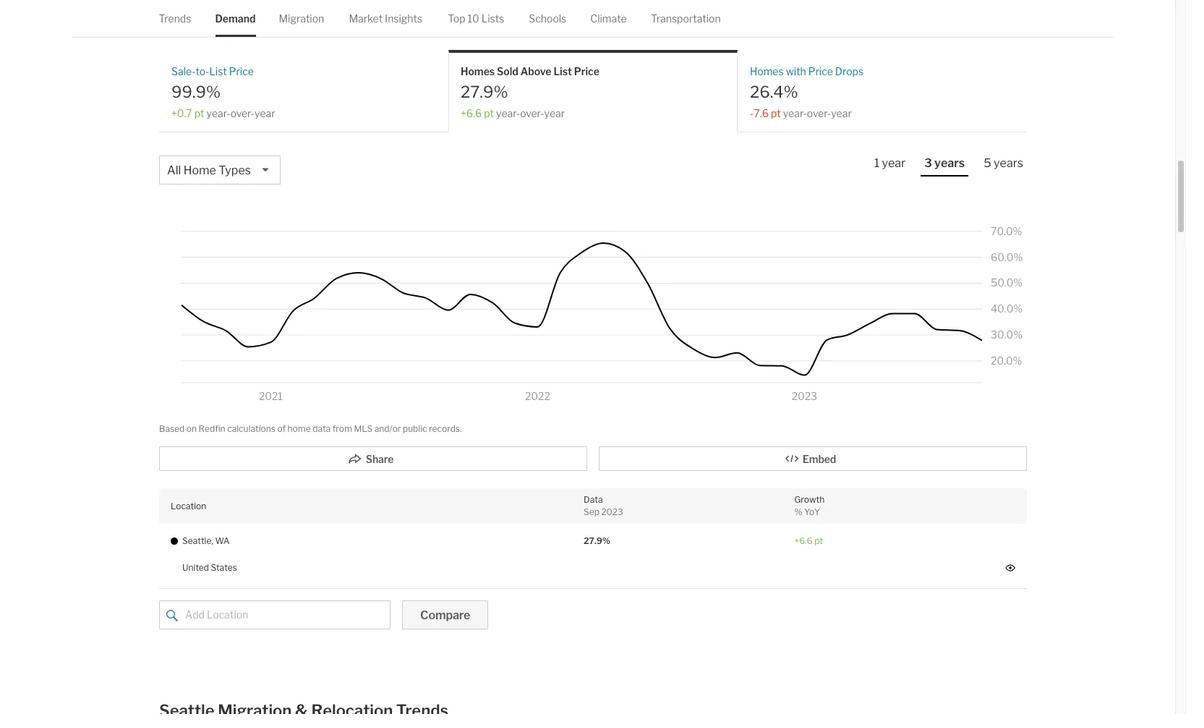 Task type: locate. For each thing, give the bounding box(es) containing it.
1 year
[[874, 156, 906, 170]]

top
[[448, 12, 466, 25]]

over- inside homes sold above list price 27.9% +6.6 pt year-over-year
[[520, 107, 544, 119]]

3 over- from the left
[[807, 107, 831, 119]]

homes inside homes with price drops 26.4% -7.6 pt year-over-year
[[750, 65, 784, 77]]

3 year- from the left
[[783, 107, 807, 119]]

2 horizontal spatial year-
[[783, 107, 807, 119]]

5
[[984, 156, 992, 170]]

compare
[[420, 608, 471, 622]]

data
[[584, 494, 603, 505]]

1 horizontal spatial homes
[[750, 65, 784, 77]]

of
[[277, 423, 286, 434]]

transportation
[[651, 12, 721, 25]]

99.9%
[[171, 83, 221, 101]]

list inside homes sold above list price 27.9% +6.6 pt year-over-year
[[554, 65, 572, 77]]

over- up types
[[231, 107, 255, 119]]

from
[[333, 423, 352, 434]]

schools link
[[529, 0, 567, 37]]

2 horizontal spatial over-
[[807, 107, 831, 119]]

home
[[288, 423, 311, 434]]

years right 5
[[994, 156, 1024, 170]]

3
[[925, 156, 932, 170]]

list right the above
[[554, 65, 572, 77]]

year- for -
[[783, 107, 807, 119]]

5 years button
[[980, 155, 1027, 175]]

1 horizontal spatial over-
[[520, 107, 544, 119]]

location
[[171, 500, 206, 511]]

year- down 99.9%
[[207, 107, 231, 119]]

+0.7
[[171, 107, 192, 119]]

years right 3 in the right top of the page
[[935, 156, 965, 170]]

list
[[209, 65, 227, 77], [554, 65, 572, 77]]

year
[[255, 107, 275, 119], [544, 107, 565, 119], [831, 107, 852, 119], [882, 156, 906, 170]]

0 horizontal spatial price
[[229, 65, 254, 77]]

26.4%
[[750, 83, 799, 101]]

2 over- from the left
[[520, 107, 544, 119]]

homes
[[461, 65, 495, 77], [750, 65, 784, 77]]

climate
[[591, 12, 627, 25]]

migration link
[[279, 0, 325, 37]]

pt inside sale-to-list price 99.9% +0.7 pt year-over-year
[[194, 107, 204, 119]]

drops
[[836, 65, 864, 77]]

2 price from the left
[[574, 65, 600, 77]]

compare button
[[402, 600, 489, 629]]

year- for 27.9%
[[496, 107, 520, 119]]

1 horizontal spatial list
[[554, 65, 572, 77]]

pt inside homes sold above list price 27.9% +6.6 pt year-over-year
[[484, 107, 494, 119]]

1 over- from the left
[[231, 107, 255, 119]]

and/or
[[375, 423, 401, 434]]

homes inside homes sold above list price 27.9% +6.6 pt year-over-year
[[461, 65, 495, 77]]

over-
[[231, 107, 255, 119], [520, 107, 544, 119], [807, 107, 831, 119]]

homes sold above list price 27.9% +6.6 pt year-over-year
[[461, 65, 600, 119]]

seattle,
[[182, 536, 213, 546]]

share button
[[159, 447, 587, 471]]

+6.6 inside homes sold above list price 27.9% +6.6 pt year-over-year
[[461, 107, 482, 119]]

27.9% down sold
[[461, 83, 508, 101]]

27.9%
[[461, 83, 508, 101], [584, 536, 611, 546]]

+6.6
[[461, 107, 482, 119], [795, 536, 813, 546]]

on
[[187, 423, 197, 434]]

year- inside sale-to-list price 99.9% +0.7 pt year-over-year
[[207, 107, 231, 119]]

0 horizontal spatial 27.9%
[[461, 83, 508, 101]]

home
[[184, 163, 216, 177]]

1 horizontal spatial price
[[574, 65, 600, 77]]

homes left sold
[[461, 65, 495, 77]]

1 horizontal spatial years
[[994, 156, 1024, 170]]

embed
[[803, 453, 837, 465]]

2023
[[602, 506, 623, 517]]

price inside homes with price drops 26.4% -7.6 pt year-over-year
[[809, 65, 833, 77]]

price right 'to-'
[[229, 65, 254, 77]]

price
[[229, 65, 254, 77], [574, 65, 600, 77], [809, 65, 833, 77]]

trends
[[159, 12, 192, 25]]

1 homes from the left
[[461, 65, 495, 77]]

2 years from the left
[[994, 156, 1024, 170]]

insights
[[385, 12, 423, 25]]

27.9% down sep
[[584, 536, 611, 546]]

pt
[[194, 107, 204, 119], [484, 107, 494, 119], [771, 107, 781, 119], [815, 536, 823, 546]]

states
[[211, 562, 237, 573]]

1 horizontal spatial 27.9%
[[584, 536, 611, 546]]

seattle, wa
[[182, 536, 230, 546]]

growth % yoy
[[795, 494, 825, 517]]

climate link
[[591, 0, 627, 37]]

year- down sold
[[496, 107, 520, 119]]

3 price from the left
[[809, 65, 833, 77]]

2 list from the left
[[554, 65, 572, 77]]

1
[[874, 156, 880, 170]]

embed button
[[599, 447, 1027, 471]]

5 years
[[984, 156, 1024, 170]]

price right "with"
[[809, 65, 833, 77]]

1 list from the left
[[209, 65, 227, 77]]

price inside sale-to-list price 99.9% +0.7 pt year-over-year
[[229, 65, 254, 77]]

data sep 2023
[[584, 494, 623, 517]]

0 horizontal spatial over-
[[231, 107, 255, 119]]

homes with price drops 26.4% -7.6 pt year-over-year
[[750, 65, 864, 119]]

united
[[182, 562, 209, 573]]

united states
[[182, 562, 237, 573]]

0 horizontal spatial years
[[935, 156, 965, 170]]

years for 3 years
[[935, 156, 965, 170]]

lists
[[482, 12, 505, 25]]

year-
[[207, 107, 231, 119], [496, 107, 520, 119], [783, 107, 807, 119]]

2 year- from the left
[[496, 107, 520, 119]]

schools
[[529, 12, 567, 25]]

demand
[[216, 12, 256, 25]]

yoy
[[805, 506, 821, 517]]

sale-to-list price 99.9% +0.7 pt year-over-year
[[171, 65, 275, 119]]

over- right 7.6
[[807, 107, 831, 119]]

3 years
[[925, 156, 965, 170]]

redfin
[[199, 423, 225, 434]]

7.6
[[754, 107, 769, 119]]

0 horizontal spatial list
[[209, 65, 227, 77]]

list up 99.9%
[[209, 65, 227, 77]]

years
[[935, 156, 965, 170], [994, 156, 1024, 170]]

year- inside homes with price drops 26.4% -7.6 pt year-over-year
[[783, 107, 807, 119]]

+6.6 pt
[[795, 536, 823, 546]]

market insights
[[349, 12, 423, 25]]

transportation link
[[651, 0, 721, 37]]

1 horizontal spatial year-
[[496, 107, 520, 119]]

0 horizontal spatial +6.6
[[461, 107, 482, 119]]

0 horizontal spatial year-
[[207, 107, 231, 119]]

trends link
[[159, 0, 192, 37]]

over- for 27.9%
[[520, 107, 544, 119]]

homes up 26.4% at the top right of the page
[[750, 65, 784, 77]]

year- down 26.4% at the top right of the page
[[783, 107, 807, 119]]

over- inside homes with price drops 26.4% -7.6 pt year-over-year
[[807, 107, 831, 119]]

1 price from the left
[[229, 65, 254, 77]]

above
[[521, 65, 552, 77]]

0 vertical spatial 27.9%
[[461, 83, 508, 101]]

growth
[[795, 494, 825, 505]]

0 vertical spatial +6.6
[[461, 107, 482, 119]]

1 vertical spatial 27.9%
[[584, 536, 611, 546]]

price right the above
[[574, 65, 600, 77]]

2 horizontal spatial price
[[809, 65, 833, 77]]

0 horizontal spatial homes
[[461, 65, 495, 77]]

1 vertical spatial +6.6
[[795, 536, 813, 546]]

with
[[786, 65, 807, 77]]

data
[[313, 423, 331, 434]]

1 year- from the left
[[207, 107, 231, 119]]

sale-
[[171, 65, 196, 77]]

homes for 27.9%
[[461, 65, 495, 77]]

1 years from the left
[[935, 156, 965, 170]]

year- inside homes sold above list price 27.9% +6.6 pt year-over-year
[[496, 107, 520, 119]]

2 homes from the left
[[750, 65, 784, 77]]

3 years button
[[921, 155, 969, 176]]

over- down the above
[[520, 107, 544, 119]]



Task type: vqa. For each thing, say whether or not it's contained in the screenshot.
coffee in Jasmine Kocha Coffee Shop, Bubble Tea Shop, Café • 0.5 Miles
no



Task type: describe. For each thing, give the bounding box(es) containing it.
mls
[[354, 423, 373, 434]]

calculations
[[227, 423, 276, 434]]

to-
[[196, 65, 209, 77]]

migration
[[279, 12, 325, 25]]

over- for -
[[807, 107, 831, 119]]

year inside homes with price drops 26.4% -7.6 pt year-over-year
[[831, 107, 852, 119]]

year inside button
[[882, 156, 906, 170]]

year inside sale-to-list price 99.9% +0.7 pt year-over-year
[[255, 107, 275, 119]]

price inside homes sold above list price 27.9% +6.6 pt year-over-year
[[574, 65, 600, 77]]

based
[[159, 423, 185, 434]]

10
[[468, 12, 480, 25]]

%
[[795, 506, 803, 517]]

years for 5 years
[[994, 156, 1024, 170]]

sep
[[584, 506, 600, 517]]

1 year button
[[871, 155, 910, 175]]

based on redfin calculations of home data from mls and/or public records.
[[159, 423, 462, 434]]

year inside homes sold above list price 27.9% +6.6 pt year-over-year
[[544, 107, 565, 119]]

market
[[349, 12, 383, 25]]

share
[[366, 453, 394, 465]]

all home types
[[167, 163, 251, 177]]

1 horizontal spatial +6.6
[[795, 536, 813, 546]]

over- inside sale-to-list price 99.9% +0.7 pt year-over-year
[[231, 107, 255, 119]]

types
[[219, 163, 251, 177]]

records.
[[429, 423, 462, 434]]

sold
[[497, 65, 519, 77]]

list inside sale-to-list price 99.9% +0.7 pt year-over-year
[[209, 65, 227, 77]]

Add Location search field
[[159, 600, 391, 629]]

market insights link
[[349, 0, 423, 37]]

pt inside homes with price drops 26.4% -7.6 pt year-over-year
[[771, 107, 781, 119]]

public
[[403, 423, 427, 434]]

wrapper image
[[166, 610, 178, 621]]

27.9% inside homes sold above list price 27.9% +6.6 pt year-over-year
[[461, 83, 508, 101]]

wa
[[215, 536, 230, 546]]

top 10 lists
[[448, 12, 505, 25]]

demand link
[[216, 0, 256, 37]]

-
[[750, 107, 754, 119]]

all
[[167, 163, 181, 177]]

top 10 lists link
[[448, 0, 505, 37]]

homes for 26.4%
[[750, 65, 784, 77]]



